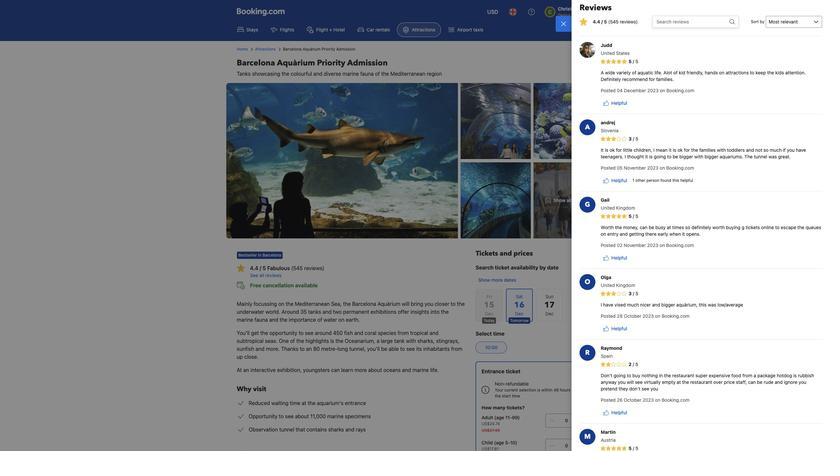 Task type: locate. For each thing, give the bounding box(es) containing it.
from down stingrays,
[[451, 347, 462, 353]]

0 vertical spatial 0
[[565, 418, 568, 424]]

sharks,
[[417, 339, 435, 345]]

package
[[757, 373, 775, 379]]

helpful for o
[[611, 326, 627, 332]]

1 horizontal spatial for
[[649, 77, 655, 82]]

4.4 down reviews
[[593, 19, 600, 25]]

will up don't
[[627, 380, 634, 386]]

united for g
[[601, 205, 615, 211]]

at inside worth the money, can be busy at times so definitely worth buying g tickets online to escape the queues on entry and getting there early when it opens.
[[667, 225, 671, 231]]

attractions
[[412, 27, 435, 32], [255, 47, 276, 52]]

be inside it is ok for little children, i mean it is ok for the families with toddlers and not so much if you have teenagers. i thought it is going to be bigger with bigger aquariums. the tunnel was great.
[[673, 154, 678, 160]]

1 helpful button from the top
[[601, 97, 630, 109]]

1 november from the top
[[624, 165, 646, 171]]

posted for a
[[601, 165, 616, 171]]

marine inside barcelona aquàrium priority admission tanks showcasing the colourful and diverse marine fauna of the mediterranean region
[[343, 71, 359, 77]]

5 / 5 down states
[[629, 59, 638, 64]]

0 vertical spatial (age
[[494, 416, 504, 421]]

have right if
[[796, 147, 806, 153]]

children,
[[634, 147, 652, 153]]

non-
[[495, 382, 506, 387]]

thanks
[[281, 347, 298, 353]]

united down the gail
[[601, 205, 615, 211]]

1 vertical spatial admission
[[347, 58, 388, 69]]

united inside judd united states
[[601, 50, 615, 56]]

0 vertical spatial much
[[770, 147, 782, 153]]

1 vertical spatial kingdom
[[616, 283, 635, 289]]

helpful button down the 26
[[601, 408, 630, 419]]

is left within
[[537, 388, 540, 393]]

1 vertical spatial united
[[601, 205, 615, 211]]

0 vertical spatial so
[[763, 147, 769, 153]]

search ticket availability by date
[[476, 265, 559, 271]]

us$27.49
[[482, 429, 500, 434]]

1 horizontal spatial with
[[694, 154, 703, 160]]

1 vertical spatial 5 / 5
[[629, 214, 638, 219]]

g
[[742, 225, 744, 231]]

0 vertical spatial was
[[768, 154, 777, 160]]

1 horizontal spatial 4.4
[[593, 19, 600, 25]]

barcelona down flights
[[283, 47, 302, 52]]

0 vertical spatial reviews)
[[620, 19, 638, 25]]

region containing 15
[[470, 287, 599, 325]]

mediterranean up tanks
[[295, 302, 330, 307]]

ticket for search
[[495, 265, 509, 271]]

0 vertical spatial 3 / 5
[[629, 136, 638, 142]]

tunnel inside it is ok for little children, i mean it is ok for the families with toddlers and not so much if you have teenagers. i thought it is going to be bigger with bigger aquariums. the tunnel was great.
[[754, 154, 767, 160]]

you down virtually
[[650, 387, 658, 392]]

exhibition,
[[277, 368, 302, 374]]

to inside it is ok for little children, i mean it is ok for the families with toddlers and not so much if you have teenagers. i thought it is going to be bigger with bigger aquariums. the tunnel was great.
[[667, 154, 671, 160]]

0 horizontal spatial can
[[331, 368, 340, 374]]

life. down inhabitants in the right bottom of the page
[[430, 368, 439, 374]]

bigger down families
[[705, 154, 718, 160]]

kingdom inside olga united kingdom
[[616, 283, 635, 289]]

0 horizontal spatial time
[[290, 401, 300, 407]]

2 horizontal spatial can
[[748, 380, 756, 386]]

3 helpful button from the top
[[601, 252, 630, 264]]

2 vertical spatial at
[[302, 401, 306, 407]]

mediterranean inside barcelona aquàrium priority admission tanks showcasing the colourful and diverse marine fauna of the mediterranean region
[[390, 71, 425, 77]]

1 vertical spatial a
[[585, 123, 590, 132]]

non-refundable your current selection is within 48 hours of the start time
[[495, 382, 575, 399]]

/ for andrej slovenia
[[633, 136, 634, 142]]

3 helpful from the top
[[611, 255, 627, 261]]

posted left the 05 at the top
[[601, 165, 616, 171]]

2 november from the top
[[624, 243, 646, 249]]

0 horizontal spatial ok
[[610, 147, 615, 153]]

3 posted from the top
[[601, 243, 616, 249]]

and up close.
[[255, 347, 264, 353]]

2 horizontal spatial bigger
[[705, 154, 718, 160]]

booking.com down 'empty'
[[662, 398, 689, 404]]

posted 04 december 2023 on booking.com
[[601, 88, 694, 93]]

1 horizontal spatial attractions link
[[397, 23, 441, 37]]

and up the 'oceanarium,'
[[354, 331, 363, 337]]

o
[[585, 278, 590, 287]]

0 horizontal spatial more
[[354, 368, 367, 374]]

aquàrium inside mainly focussing on the mediterranean sea, the barcelona aquàrium will bring you closer to the underwater world. around 35 tanks and two permanent exhibitions offer insights into the marine fauna and the importance of water on earth.
[[377, 302, 400, 307]]

dec inside the sun 17 dec
[[545, 311, 554, 317]]

barcelona inside mainly focussing on the mediterranean sea, the barcelona aquàrium will bring you closer to the underwater world. around 35 tanks and two permanent exhibitions offer insights into the marine fauna and the importance of water on earth.
[[352, 302, 376, 307]]

barcelona for barcelona aquàrium priority admission
[[283, 47, 302, 52]]

for left families
[[684, 147, 690, 153]]

1 united from the top
[[601, 50, 615, 56]]

1 vertical spatial october
[[624, 398, 641, 404]]

0 horizontal spatial a
[[585, 123, 590, 132]]

region
[[427, 71, 442, 77]]

0 horizontal spatial much
[[627, 303, 639, 308]]

2 united from the top
[[601, 205, 615, 211]]

and up "the"
[[746, 147, 754, 153]]

/ for raymond spain
[[633, 362, 634, 368]]

show left photos
[[553, 198, 565, 203]]

be inside worth the money, can be busy at times so definitely worth buying g tickets online to escape the queues on entry and getting there early when it opens.
[[649, 225, 654, 231]]

1 horizontal spatial life.
[[655, 70, 662, 76]]

2 3 / 5 from the top
[[629, 291, 638, 297]]

time inside non-refundable your current selection is within 48 hours of the start time
[[512, 394, 520, 399]]

bigger left aquàrium,
[[661, 303, 675, 308]]

2 dec from the left
[[545, 311, 554, 317]]

up
[[237, 355, 243, 361]]

0 horizontal spatial (545
[[291, 266, 303, 272]]

0 vertical spatial attractions
[[412, 27, 435, 32]]

kingdom inside gail united kingdom
[[616, 205, 635, 211]]

a left wide
[[601, 70, 604, 76]]

definitely
[[692, 225, 711, 231]]

aquàrium inside barcelona aquàrium priority admission tanks showcasing the colourful and diverse marine fauna of the mediterranean region
[[277, 58, 315, 69]]

aquàrium for barcelona aquàrium priority admission
[[303, 47, 320, 52]]

about left oceans
[[368, 368, 382, 374]]

priority inside barcelona aquàrium priority admission tanks showcasing the colourful and diverse marine fauna of the mediterranean region
[[317, 58, 345, 69]]

0 vertical spatial it
[[669, 147, 672, 153]]

4.4 inside reviews dialog
[[593, 19, 600, 25]]

can up getting
[[640, 225, 647, 231]]

10)
[[510, 441, 517, 446]]

this right "found"
[[672, 178, 679, 183]]

united
[[601, 50, 615, 56], [601, 205, 615, 211], [601, 283, 615, 289]]

(age left 11-
[[494, 416, 504, 421]]

2 helpful from the top
[[611, 178, 627, 184]]

0 vertical spatial mediterranean
[[390, 71, 425, 77]]

1 horizontal spatial all
[[567, 198, 572, 203]]

5 posted from the top
[[601, 398, 616, 404]]

october down don't
[[624, 398, 641, 404]]

booking.com for r
[[662, 398, 689, 404]]

more left dates
[[492, 278, 503, 283]]

/ for olga united kingdom
[[633, 291, 634, 297]]

1 vertical spatial at
[[677, 380, 681, 386]]

4.4
[[593, 19, 600, 25], [250, 266, 258, 272]]

posted for g
[[601, 243, 616, 249]]

1 horizontal spatial going
[[654, 154, 666, 160]]

and right oceans
[[402, 368, 411, 374]]

1 horizontal spatial from
[[451, 347, 462, 353]]

barcelona for barcelona aquàrium priority admission tanks showcasing the colourful and diverse marine fauna of the mediterranean region
[[237, 58, 275, 69]]

5 inside 4.4 / 5 fabulous (545 reviews) see all reviews
[[263, 266, 266, 272]]

1 october from the top
[[624, 314, 641, 319]]

tunnel left the 'that'
[[279, 427, 294, 433]]

to inside worth the money, can be busy at times so definitely worth buying g tickets online to escape the queues on entry and getting there early when it opens.
[[775, 225, 780, 231]]

aquàrium,
[[676, 303, 698, 308]]

0 horizontal spatial attractions
[[255, 47, 276, 52]]

1 horizontal spatial reviews)
[[620, 19, 638, 25]]

0 horizontal spatial 4.4
[[250, 266, 258, 272]]

(age inside adult (age 11-99) us$24.74
[[494, 416, 504, 421]]

2 october from the top
[[624, 398, 641, 404]]

and down 'hotdog'
[[775, 380, 783, 386]]

1 kingdom from the top
[[616, 205, 635, 211]]

how many tickets?
[[482, 406, 525, 411]]

2023 down virtually
[[643, 398, 654, 404]]

with down families
[[694, 154, 703, 160]]

at right busy
[[667, 225, 671, 231]]

4 helpful button from the top
[[601, 323, 630, 335]]

0 horizontal spatial it
[[645, 154, 648, 160]]

for left the little
[[616, 147, 622, 153]]

1 vertical spatial all
[[259, 273, 264, 279]]

admission for barcelona aquàrium priority admission
[[336, 47, 355, 52]]

about
[[368, 368, 382, 374], [295, 414, 309, 420]]

a inside a wide variety of aquatic life. alot of kid friendly, hands on attractions to keep the kids attention. definitely recommend for families.
[[601, 70, 604, 76]]

booking.com up helpful
[[666, 165, 694, 171]]

1 horizontal spatial this
[[699, 303, 707, 308]]

0 vertical spatial will
[[402, 302, 409, 307]]

worth
[[601, 225, 614, 231]]

there
[[645, 232, 657, 237]]

it
[[669, 147, 672, 153], [645, 154, 648, 160], [682, 232, 685, 237]]

dec inside "fri 15 dec today"
[[485, 311, 493, 317]]

3 united from the top
[[601, 283, 615, 289]]

much left if
[[770, 147, 782, 153]]

0 vertical spatial time
[[493, 331, 505, 337]]

4.4 for (545
[[593, 19, 600, 25]]

have left vised
[[603, 303, 613, 308]]

staff,
[[736, 380, 747, 386]]

november down getting
[[624, 243, 646, 249]]

posted for o
[[601, 314, 616, 319]]

learn
[[341, 368, 353, 374]]

sun
[[545, 294, 554, 300]]

0 vertical spatial admission
[[336, 47, 355, 52]]

more inside show more dates button
[[492, 278, 503, 283]]

andrej
[[601, 120, 615, 126]]

1 vertical spatial (age
[[494, 441, 504, 446]]

going down 'mean'
[[654, 154, 666, 160]]

helpful button for o
[[601, 323, 630, 335]]

1 horizontal spatial tunnel
[[754, 154, 767, 160]]

in
[[659, 373, 663, 379]]

1 vertical spatial attractions
[[255, 47, 276, 52]]

reviews) up available
[[304, 266, 324, 272]]

to down the importance
[[299, 331, 304, 337]]

rude
[[764, 380, 773, 386]]

you up into
[[425, 302, 433, 307]]

be up 1 other person found this helpful
[[673, 154, 678, 160]]

ticket up show more dates
[[495, 265, 509, 271]]

posted down pretend at the bottom of the page
[[601, 398, 616, 404]]

1 0 from the top
[[565, 418, 568, 424]]

1 horizontal spatial barcelona
[[283, 47, 302, 52]]

be down large
[[381, 347, 387, 353]]

a left package
[[754, 373, 756, 379]]

1 vertical spatial from
[[451, 347, 462, 353]]

kingdom up vised
[[616, 283, 635, 289]]

united inside gail united kingdom
[[601, 205, 615, 211]]

show
[[553, 198, 565, 203], [478, 278, 490, 283]]

on inside a wide variety of aquatic life. alot of kid friendly, hands on attractions to keep the kids attention. definitely recommend for families.
[[719, 70, 724, 76]]

getting
[[629, 232, 644, 237]]

on
[[719, 70, 724, 76], [660, 88, 665, 93], [660, 165, 665, 171], [601, 232, 606, 237], [660, 243, 665, 249], [278, 302, 284, 307], [655, 314, 660, 319], [338, 317, 344, 323], [655, 398, 660, 404]]

2 posted from the top
[[601, 165, 616, 171]]

1 horizontal spatial much
[[770, 147, 782, 153]]

1 horizontal spatial have
[[796, 147, 806, 153]]

on up 1 other person found this helpful
[[660, 165, 665, 171]]

helpful button down 28
[[601, 323, 630, 335]]

1 vertical spatial will
[[627, 380, 634, 386]]

admission for barcelona aquàrium priority admission tanks showcasing the colourful and diverse marine fauna of the mediterranean region
[[347, 58, 388, 69]]

an inside the you'll get the opportunity to see around 450 fish and coral species from tropical and subtropical seas. one of the highlights is the oceanarium, a large tank with sharks, stingrays, sunfish and more. thanks to an 80 metre-long tunnel, you'll be able to see its inhabitants from up close.
[[306, 347, 312, 353]]

bring
[[411, 302, 423, 307]]

1 vertical spatial time
[[512, 394, 520, 399]]

2 5 / 5 from the top
[[629, 214, 638, 219]]

by left date
[[540, 265, 546, 271]]

time down the current in the right of the page
[[512, 394, 520, 399]]

4 posted from the top
[[601, 314, 616, 319]]

1 vertical spatial life.
[[430, 368, 439, 374]]

to inside mainly focussing on the mediterranean sea, the barcelona aquàrium will bring you closer to the underwater world. around 35 tanks and two permanent exhibitions offer insights into the marine fauna and the importance of water on earth.
[[451, 302, 456, 307]]

life. up families.
[[655, 70, 662, 76]]

is right the it
[[605, 147, 608, 153]]

0 horizontal spatial about
[[295, 414, 309, 420]]

0 vertical spatial have
[[796, 147, 806, 153]]

0 horizontal spatial dec
[[485, 311, 493, 317]]

1 vertical spatial 3 / 5
[[629, 291, 638, 297]]

times
[[672, 225, 684, 231]]

tank
[[394, 339, 405, 345]]

dec for 15
[[485, 311, 493, 317]]

is up ignore
[[793, 373, 797, 379]]

2 horizontal spatial from
[[742, 373, 752, 379]]

united inside olga united kingdom
[[601, 283, 615, 289]]

with
[[717, 147, 726, 153], [694, 154, 703, 160], [406, 339, 416, 345]]

aquàrium down the flight
[[303, 47, 320, 52]]

november for a
[[624, 165, 646, 171]]

can left learn
[[331, 368, 340, 374]]

and inside worth the money, can be busy at times so definitely worth buying g tickets online to escape the queues on entry and getting there early when it opens.
[[620, 232, 628, 237]]

2023 down nicer
[[643, 314, 654, 319]]

2 vertical spatial from
[[742, 373, 752, 379]]

posted down definitely
[[601, 88, 616, 93]]

you inside mainly focussing on the mediterranean sea, the barcelona aquàrium will bring you closer to the underwater world. around 35 tanks and two permanent exhibitions offer insights into the marine fauna and the importance of water on earth.
[[425, 302, 433, 307]]

is inside don't going to buy nothing in the restaurant super expensive food from a package hotdog is rubbish anyway you will see virtually empty at the restaurant over price staff, can be rude and ignore you pretend they don't see you
[[793, 373, 797, 379]]

1 vertical spatial barcelona
[[237, 58, 275, 69]]

1 helpful from the top
[[611, 100, 627, 106]]

5 helpful from the top
[[611, 411, 627, 416]]

dates
[[504, 278, 516, 283]]

october
[[624, 314, 641, 319], [624, 398, 641, 404]]

early
[[658, 232, 668, 237]]

0 vertical spatial (545
[[608, 19, 619, 25]]

tickets
[[476, 250, 498, 258]]

0 vertical spatial more
[[492, 278, 503, 283]]

1 vertical spatial aquàrium
[[277, 58, 315, 69]]

1 vertical spatial 4.4
[[250, 266, 258, 272]]

and up sharks,
[[430, 331, 439, 337]]

2 vertical spatial with
[[406, 339, 416, 345]]

variety
[[616, 70, 631, 76]]

spain
[[601, 354, 613, 360]]

the inside a wide variety of aquatic life. alot of kid friendly, hands on attractions to keep the kids attention. definitely recommend for families.
[[767, 70, 774, 76]]

of inside mainly focussing on the mediterranean sea, the barcelona aquàrium will bring you closer to the underwater world. around 35 tanks and two permanent exhibitions offer insights into the marine fauna and the importance of water on earth.
[[317, 317, 322, 323]]

attractions
[[726, 70, 749, 76]]

restaurant down super
[[690, 380, 712, 386]]

andrej slovenia
[[601, 120, 619, 134]]

1 dec from the left
[[485, 311, 493, 317]]

you
[[787, 147, 795, 153], [425, 302, 433, 307], [618, 380, 626, 386], [799, 380, 806, 386], [650, 387, 658, 392]]

marine right diverse
[[343, 71, 359, 77]]

1 3 from the top
[[629, 136, 632, 142]]

99)
[[512, 416, 520, 421]]

1 vertical spatial an
[[243, 368, 249, 374]]

(age
[[494, 416, 504, 421], [494, 441, 504, 446]]

by
[[760, 19, 764, 24], [540, 265, 546, 271]]

can
[[640, 225, 647, 231], [331, 368, 340, 374], [748, 380, 756, 386]]

over
[[713, 380, 723, 386]]

0 horizontal spatial mediterranean
[[295, 302, 330, 307]]

mediterranean inside mainly focussing on the mediterranean sea, the barcelona aquàrium will bring you closer to the underwater world. around 35 tanks and two permanent exhibitions offer insights into the marine fauna and the importance of water on earth.
[[295, 302, 330, 307]]

dec down '17'
[[545, 311, 554, 317]]

booking.com down when
[[666, 243, 694, 249]]

hands
[[705, 70, 718, 76]]

2 3 from the top
[[629, 291, 632, 297]]

1 (age from the top
[[494, 416, 504, 421]]

stays link
[[231, 23, 264, 37]]

1 5 / 5 from the top
[[629, 59, 638, 64]]

4 helpful from the top
[[611, 326, 627, 332]]

sunfish
[[237, 347, 254, 353]]

region
[[470, 287, 599, 325]]

1 vertical spatial fauna
[[255, 317, 268, 323]]

show inside button
[[478, 278, 490, 283]]

andrej element
[[585, 123, 590, 132]]

28
[[617, 314, 623, 319]]

1 horizontal spatial by
[[760, 19, 764, 24]]

1 vertical spatial november
[[624, 243, 646, 249]]

priority up diverse
[[317, 58, 345, 69]]

with inside the you'll get the opportunity to see around 450 fish and coral species from tropical and subtropical seas. one of the highlights is the oceanarium, a large tank with sharks, stingrays, sunfish and more. thanks to an 80 metre-long tunnel, you'll be able to see its inhabitants from up close.
[[406, 339, 416, 345]]

at inside don't going to buy nothing in the restaurant super expensive food from a package hotdog is rubbish anyway you will see virtually empty at the restaurant over price staff, can be rude and ignore you pretend they don't see you
[[677, 380, 681, 386]]

was left "great."
[[768, 154, 777, 160]]

0 vertical spatial november
[[624, 165, 646, 171]]

5 helpful button from the top
[[601, 408, 630, 419]]

show for show all 5 photos
[[553, 198, 565, 203]]

reviews) inside 4.4 / 5 fabulous (545 reviews) see all reviews
[[304, 266, 324, 272]]

for down aquatic
[[649, 77, 655, 82]]

nothing
[[642, 373, 658, 379]]

about up the 'that'
[[295, 414, 309, 420]]

2 vertical spatial can
[[748, 380, 756, 386]]

3 / 5 for a
[[629, 136, 638, 142]]

1 horizontal spatial fauna
[[360, 71, 374, 77]]

helpful down 04 on the right top of page
[[611, 100, 627, 106]]

be up there
[[649, 225, 654, 231]]

0 vertical spatial restaurant
[[672, 373, 694, 379]]

1 horizontal spatial so
[[763, 147, 769, 153]]

0 vertical spatial fauna
[[360, 71, 374, 77]]

aquàrium up colourful
[[277, 58, 315, 69]]

on down worth
[[601, 232, 606, 237]]

the inside non-refundable your current selection is within 48 hours of the start time
[[495, 394, 501, 399]]

it right 'mean'
[[669, 147, 672, 153]]

450
[[333, 331, 343, 337]]

11,000
[[310, 414, 326, 420]]

home
[[237, 47, 248, 52]]

3 for a
[[629, 136, 632, 142]]

select time
[[476, 331, 505, 337]]

i left 'mean'
[[653, 147, 655, 153]]

0 horizontal spatial by
[[540, 265, 546, 271]]

the inside it is ok for little children, i mean it is ok for the families with toddlers and not so much if you have teenagers. i thought it is going to be bigger with bigger aquariums. the tunnel was great.
[[691, 147, 698, 153]]

adult
[[482, 416, 493, 421]]

helpful down 28
[[611, 326, 627, 332]]

waiting
[[271, 401, 288, 407]]

helpful button for g
[[601, 252, 630, 264]]

0 horizontal spatial so
[[685, 225, 690, 231]]

oceans
[[383, 368, 401, 374]]

home link
[[237, 46, 248, 52]]

and inside don't going to buy nothing in the restaurant super expensive food from a package hotdog is rubbish anyway you will see virtually empty at the restaurant over price staff, can be rude and ignore you pretend they don't see you
[[775, 380, 783, 386]]

barcelona up permanent
[[352, 302, 376, 307]]

and down the 'money,' in the right of the page
[[620, 232, 628, 237]]

on down virtually
[[655, 398, 660, 404]]

was
[[768, 154, 777, 160], [708, 303, 716, 308]]

2 kingdom from the top
[[616, 283, 635, 289]]

2 0 from the top
[[565, 444, 568, 449]]

(age for 5-
[[494, 441, 504, 446]]

1 vertical spatial (545
[[291, 266, 303, 272]]

fauna inside barcelona aquàrium priority admission tanks showcasing the colourful and diverse marine fauna of the mediterranean region
[[360, 71, 374, 77]]

1 vertical spatial so
[[685, 225, 690, 231]]

80
[[313, 347, 320, 353]]

be inside don't going to buy nothing in the restaurant super expensive food from a package hotdog is rubbish anyway you will see virtually empty at the restaurant over price staff, can be rude and ignore you pretend they don't see you
[[757, 380, 762, 386]]

rubbish
[[798, 373, 814, 379]]

selection
[[519, 388, 536, 393]]

is inside non-refundable your current selection is within 48 hours of the start time
[[537, 388, 540, 393]]

child (age 5-10)
[[482, 441, 517, 446]]

sea,
[[331, 302, 342, 307]]

3 up the little
[[629, 136, 632, 142]]

2 (age from the top
[[494, 441, 504, 446]]

all left photos
[[567, 198, 572, 203]]

posted left 02
[[601, 243, 616, 249]]

species
[[378, 331, 396, 337]]

bigger up helpful
[[679, 154, 693, 160]]

0 horizontal spatial fauna
[[255, 317, 268, 323]]

0 vertical spatial tunnel
[[754, 154, 767, 160]]

two
[[333, 309, 342, 315]]

visit
[[253, 385, 266, 394]]

you inside it is ok for little children, i mean it is ok for the families with toddlers and not so much if you have teenagers. i thought it is going to be bigger with bigger aquariums. the tunnel was great.
[[787, 147, 795, 153]]

tickets and prices
[[476, 250, 533, 258]]

(age for 11-
[[494, 416, 504, 421]]

barcelona inside barcelona aquàrium priority admission tanks showcasing the colourful and diverse marine fauna of the mediterranean region
[[237, 58, 275, 69]]

it down "children,"
[[645, 154, 648, 160]]

time right waiting
[[290, 401, 300, 407]]

1 horizontal spatial was
[[768, 154, 777, 160]]

be left the 'rude'
[[757, 380, 762, 386]]

1 3 / 5 from the top
[[629, 136, 638, 142]]

2 horizontal spatial at
[[677, 380, 681, 386]]

helpful button down the 05 at the top
[[601, 175, 630, 187]]

specimens
[[345, 414, 371, 420]]

0 horizontal spatial this
[[672, 178, 679, 183]]

for inside a wide variety of aquatic life. alot of kid friendly, hands on attractions to keep the kids attention. definitely recommend for families.
[[649, 77, 655, 82]]

4.4 inside 4.4 / 5 fabulous (545 reviews) see all reviews
[[250, 266, 258, 272]]

ok right 'mean'
[[678, 147, 683, 153]]

admission inside barcelona aquàrium priority admission tanks showcasing the colourful and diverse marine fauna of the mediterranean region
[[347, 58, 388, 69]]

from up 'staff,'
[[742, 373, 752, 379]]

0 vertical spatial barcelona
[[283, 47, 302, 52]]

october right 28
[[624, 314, 641, 319]]

0 horizontal spatial attractions link
[[255, 46, 276, 52]]

3 down olga united kingdom
[[629, 291, 632, 297]]

1 horizontal spatial an
[[306, 347, 312, 353]]

/ for judd united states
[[633, 59, 634, 64]]

see up highlights
[[305, 331, 313, 337]]

into
[[431, 309, 440, 315]]

alot
[[664, 70, 672, 76]]

expensive
[[709, 373, 730, 379]]

priority for barcelona aquàrium priority admission tanks showcasing the colourful and diverse marine fauna of the mediterranean region
[[317, 58, 345, 69]]

it inside worth the money, can be busy at times so definitely worth buying g tickets online to escape the queues on entry and getting there early when it opens.
[[682, 232, 685, 237]]

pretend
[[601, 387, 617, 392]]

/ up the 'money,' in the right of the page
[[633, 214, 634, 219]]

1 vertical spatial show
[[478, 278, 490, 283]]



Task type: vqa. For each thing, say whether or not it's contained in the screenshot.
social
no



Task type: describe. For each thing, give the bounding box(es) containing it.
1 horizontal spatial attractions
[[412, 27, 435, 32]]

is right 'mean'
[[673, 147, 676, 153]]

ticket for entrance
[[506, 369, 520, 375]]

stays
[[246, 27, 258, 32]]

you'll
[[237, 331, 250, 337]]

1 other person found this helpful
[[632, 178, 693, 183]]

austria
[[601, 438, 616, 444]]

to down waiting
[[279, 414, 284, 420]]

diverse
[[324, 71, 341, 77]]

gail united kingdom
[[601, 197, 635, 211]]

0 vertical spatial from
[[398, 331, 409, 337]]

online
[[761, 225, 774, 231]]

booking.com down 'kid'
[[666, 88, 694, 93]]

car rentals
[[367, 27, 390, 32]]

5 / 5 for gail united kingdom
[[629, 214, 638, 219]]

underwater
[[237, 309, 264, 315]]

of inside the you'll get the opportunity to see around 450 fish and coral species from tropical and subtropical seas. one of the highlights is the oceanarium, a large tank with sharks, stingrays, sunfish and more. thanks to an 80 metre-long tunnel, you'll be able to see its inhabitants from up close.
[[290, 339, 295, 345]]

a inside don't going to buy nothing in the restaurant super expensive food from a package hotdog is rubbish anyway you will see virtually empty at the restaurant over price staff, can be rude and ignore you pretend they don't see you
[[754, 373, 756, 379]]

virtually
[[644, 380, 661, 386]]

it is ok for little children, i mean it is ok for the families with toddlers and not so much if you have teenagers. i thought it is going to be bigger with bigger aquariums. the tunnel was great.
[[601, 147, 806, 160]]

rentals
[[375, 27, 390, 32]]

1 vertical spatial attractions link
[[255, 46, 276, 52]]

fabulous
[[267, 266, 290, 272]]

kingdom for o
[[616, 283, 635, 289]]

dec for 17
[[545, 311, 554, 317]]

1 vertical spatial much
[[627, 303, 639, 308]]

aquàrium for barcelona aquàrium priority admission tanks showcasing the colourful and diverse marine fauna of the mediterranean region
[[277, 58, 315, 69]]

show for show more dates
[[478, 278, 490, 283]]

0 horizontal spatial for
[[616, 147, 622, 153]]

show all 5 photos
[[553, 198, 592, 203]]

your
[[495, 388, 503, 393]]

united for o
[[601, 283, 615, 289]]

price
[[724, 380, 735, 386]]

(545 inside 4.4 / 5 fabulous (545 reviews) see all reviews
[[291, 266, 303, 272]]

hotel
[[333, 27, 345, 32]]

on down two
[[338, 317, 344, 323]]

october for o
[[624, 314, 641, 319]]

booking.com for a
[[666, 165, 694, 171]]

2023 for o
[[643, 314, 654, 319]]

m
[[584, 433, 591, 442]]

g
[[585, 200, 590, 209]]

barcelona aquàrium priority admission
[[283, 47, 355, 52]]

1 vertical spatial with
[[694, 154, 703, 160]]

olga element
[[585, 278, 590, 287]]

was inside it is ok for little children, i mean it is ok for the families with toddlers and not so much if you have teenagers. i thought it is going to be bigger with bigger aquariums. the tunnel was great.
[[768, 154, 777, 160]]

1 horizontal spatial it
[[669, 147, 672, 153]]

car
[[367, 27, 374, 32]]

on up world.
[[278, 302, 284, 307]]

0 for adult (age 11-99)
[[565, 418, 568, 424]]

0 vertical spatial all
[[567, 198, 572, 203]]

sun 17 dec
[[544, 294, 555, 317]]

on down families.
[[660, 88, 665, 93]]

life. inside a wide variety of aquatic life. alot of kid friendly, hands on attractions to keep the kids attention. definitely recommend for families.
[[655, 70, 662, 76]]

so inside worth the money, can be busy at times so definitely worth buying g tickets online to escape the queues on entry and getting there early when it opens.
[[685, 225, 690, 231]]

0 vertical spatial with
[[717, 147, 726, 153]]

around
[[315, 331, 332, 337]]

3 / 5 for o
[[629, 291, 638, 297]]

be inside the you'll get the opportunity to see around 450 fish and coral species from tropical and subtropical seas. one of the highlights is the oceanarium, a large tank with sharks, stingrays, sunfish and more. thanks to an 80 metre-long tunnel, you'll be able to see its inhabitants from up close.
[[381, 347, 387, 353]]

and inside it is ok for little children, i mean it is ok for the families with toddlers and not so much if you have teenagers. i thought it is going to be bigger with bigger aquariums. the tunnel was great.
[[746, 147, 754, 153]]

2023 for a
[[647, 165, 658, 171]]

0 for child (age 5-10)
[[565, 444, 568, 449]]

observation
[[249, 427, 278, 433]]

posted 28 october 2023 on booking.com
[[601, 314, 690, 319]]

and left "prices"
[[500, 250, 512, 258]]

on down early
[[660, 243, 665, 249]]

opportunity to see about 11,000 marine specimens
[[249, 414, 371, 420]]

entrance ticket
[[482, 369, 520, 375]]

and down world.
[[269, 317, 278, 323]]

vised
[[615, 303, 626, 308]]

large
[[381, 339, 393, 345]]

2 vertical spatial time
[[290, 401, 300, 407]]

35
[[300, 309, 307, 315]]

booking.com for g
[[666, 243, 694, 249]]

on inside worth the money, can be busy at times so definitely worth buying g tickets online to escape the queues on entry and getting there early when it opens.
[[601, 232, 606, 237]]

you down rubbish
[[799, 380, 806, 386]]

/ down reviews
[[601, 19, 603, 25]]

from inside don't going to buy nothing in the restaurant super expensive food from a package hotdog is rubbish anyway you will see virtually empty at the restaurant over price staff, can be rude and ignore you pretend they don't see you
[[742, 373, 752, 379]]

december
[[624, 88, 646, 93]]

going inside it is ok for little children, i mean it is ok for the families with toddlers and not so much if you have teenagers. i thought it is going to be bigger with bigger aquariums. the tunnel was great.
[[654, 154, 666, 160]]

little
[[623, 147, 632, 153]]

see down virtually
[[642, 387, 649, 392]]

highlights
[[306, 339, 329, 345]]

mainly
[[237, 302, 252, 307]]

search
[[476, 265, 494, 271]]

can inside don't going to buy nothing in the restaurant super expensive food from a package hotdog is rubbish anyway you will see virtually empty at the restaurant over price staff, can be rude and ignore you pretend they don't see you
[[748, 380, 756, 386]]

posted for r
[[601, 398, 616, 404]]

2023 down families.
[[647, 88, 659, 93]]

1 horizontal spatial time
[[493, 331, 505, 337]]

it
[[601, 147, 604, 153]]

availability
[[511, 265, 538, 271]]

a for a
[[585, 123, 590, 132]]

will inside mainly focussing on the mediterranean sea, the barcelona aquàrium will bring you closer to the underwater world. around 35 tanks and two permanent exhibitions offer insights into the marine fauna and the importance of water on earth.
[[402, 302, 409, 307]]

marine up sharks
[[327, 414, 344, 420]]

1 vertical spatial i
[[625, 154, 626, 160]]

much inside it is ok for little children, i mean it is ok for the families with toddlers and not so much if you have teenagers. i thought it is going to be bigger with bigger aquariums. the tunnel was great.
[[770, 147, 782, 153]]

october for r
[[624, 398, 641, 404]]

0 horizontal spatial bigger
[[661, 303, 675, 308]]

november for g
[[624, 243, 646, 249]]

2 horizontal spatial for
[[684, 147, 690, 153]]

2
[[629, 362, 632, 368]]

you up they
[[618, 380, 626, 386]]

and left rays
[[345, 427, 354, 433]]

will inside don't going to buy nothing in the restaurant super expensive food from a package hotdog is rubbish anyway you will see virtually empty at the restaurant over price staff, can be rude and ignore you pretend they don't see you
[[627, 380, 634, 386]]

helpful for r
[[611, 411, 627, 416]]

is inside the you'll get the opportunity to see around 450 fish and coral species from tropical and subtropical seas. one of the highlights is the oceanarium, a large tank with sharks, stingrays, sunfish and more. thanks to an 80 metre-long tunnel, you'll be able to see its inhabitants from up close.
[[330, 339, 334, 345]]

tropical
[[410, 331, 428, 337]]

(545 inside reviews dialog
[[608, 19, 619, 25]]

focussing
[[254, 302, 277, 307]]

not
[[755, 147, 762, 153]]

1 vertical spatial more
[[354, 368, 367, 374]]

reviews dialog
[[556, 0, 830, 452]]

1 vertical spatial by
[[540, 265, 546, 271]]

2 helpful button from the top
[[601, 175, 630, 187]]

sort
[[751, 19, 759, 24]]

priority for barcelona aquàrium priority admission
[[322, 47, 335, 52]]

see left its
[[406, 347, 415, 353]]

2023 for r
[[643, 398, 654, 404]]

a wide variety of aquatic life. alot of kid friendly, hands on attractions to keep the kids attention. definitely recommend for families.
[[601, 70, 806, 82]]

and inside barcelona aquàrium priority admission tanks showcasing the colourful and diverse marine fauna of the mediterranean region
[[313, 71, 322, 77]]

youngsters
[[303, 368, 330, 374]]

opportunity
[[249, 414, 278, 420]]

to inside don't going to buy nothing in the restaurant super expensive food from a package hotdog is rubbish anyway you will see virtually empty at the restaurant over price staff, can be rude and ignore you pretend they don't see you
[[627, 373, 631, 379]]

and right nicer
[[652, 303, 660, 308]]

3 for o
[[629, 291, 632, 297]]

kingdom for g
[[616, 205, 635, 211]]

marine down its
[[412, 368, 429, 374]]

of inside barcelona aquàrium priority admission tanks showcasing the colourful and diverse marine fauna of the mediterranean region
[[375, 71, 380, 77]]

0 horizontal spatial tunnel
[[279, 427, 294, 433]]

more.
[[266, 347, 280, 353]]

2 ok from the left
[[678, 147, 683, 153]]

at an interactive exhibition, youngsters can learn more about oceans and marine life.
[[237, 368, 439, 374]]

closer
[[435, 302, 449, 307]]

reduced waiting time at the aquarium's entrance
[[249, 401, 366, 407]]

show more dates
[[478, 278, 516, 283]]

can inside worth the money, can be busy at times so definitely worth buying g tickets online to escape the queues on entry and getting there early when it opens.
[[640, 225, 647, 231]]

to down tank
[[400, 347, 405, 353]]

1 posted from the top
[[601, 88, 616, 93]]

tanks
[[237, 71, 251, 77]]

us$24.74
[[482, 422, 500, 427]]

martin element
[[584, 433, 591, 442]]

wide
[[605, 70, 615, 76]]

all inside 4.4 / 5 fabulous (545 reviews) see all reviews
[[259, 273, 264, 279]]

ignore
[[784, 380, 797, 386]]

able
[[389, 347, 399, 353]]

it for a
[[645, 154, 648, 160]]

water
[[324, 317, 337, 323]]

entrance
[[345, 401, 366, 407]]

marine inside mainly focussing on the mediterranean sea, the barcelona aquàrium will bring you closer to the underwater world. around 35 tanks and two permanent exhibitions offer insights into the marine fauna and the importance of water on earth.
[[237, 317, 253, 323]]

1 vertical spatial was
[[708, 303, 716, 308]]

within
[[541, 388, 553, 393]]

1 ok from the left
[[610, 147, 615, 153]]

Search reviews search field
[[656, 18, 727, 26]]

olga
[[601, 275, 611, 281]]

2 / 5
[[629, 362, 638, 368]]

tunnel,
[[349, 347, 366, 353]]

fauna inside mainly focussing on the mediterranean sea, the barcelona aquàrium will bring you closer to the underwater world. around 35 tanks and two permanent exhibitions offer insights into the marine fauna and the importance of water on earth.
[[255, 317, 268, 323]]

2 vertical spatial i
[[601, 303, 602, 308]]

anyway
[[601, 380, 617, 386]]

get
[[251, 331, 259, 337]]

see down buy
[[635, 380, 643, 386]]

0 vertical spatial attractions link
[[397, 23, 441, 37]]

is down "children,"
[[649, 154, 653, 160]]

reviews) inside reviews dialog
[[620, 19, 638, 25]]

reduced
[[249, 401, 270, 407]]

adult (age 11-99) us$24.74
[[482, 416, 520, 427]]

1 horizontal spatial about
[[368, 368, 382, 374]]

to inside a wide variety of aquatic life. alot of kid friendly, hands on attractions to keep the kids attention. definitely recommend for families.
[[750, 70, 754, 76]]

a for a wide variety of aquatic life. alot of kid friendly, hands on attractions to keep the kids attention. definitely recommend for families.
[[601, 70, 604, 76]]

/ for gail united kingdom
[[633, 214, 634, 219]]

booking.com image
[[237, 8, 284, 16]]

judd united states
[[601, 42, 630, 56]]

1 vertical spatial can
[[331, 368, 340, 374]]

raymond element
[[585, 349, 590, 358]]

/ inside 4.4 / 5 fabulous (545 reviews) see all reviews
[[260, 266, 261, 272]]

helpful for g
[[611, 255, 627, 261]]

of inside non-refundable your current selection is within 48 hours of the start time
[[572, 388, 575, 393]]

a inside the you'll get the opportunity to see around 450 fish and coral species from tropical and subtropical seas. one of the highlights is the oceanarium, a large tank with sharks, stingrays, sunfish and more. thanks to an 80 metre-long tunnel, you'll be able to see its inhabitants from up close.
[[377, 339, 379, 345]]

to right thanks on the bottom of page
[[300, 347, 305, 353]]

how
[[482, 406, 492, 411]]

10:00
[[485, 345, 498, 351]]

and up water
[[323, 309, 332, 315]]

1 vertical spatial about
[[295, 414, 309, 420]]

0 horizontal spatial life.
[[430, 368, 439, 374]]

booking.com for o
[[662, 314, 690, 319]]

by inside reviews dialog
[[760, 19, 764, 24]]

it for g
[[682, 232, 685, 237]]

1 vertical spatial restaurant
[[690, 380, 712, 386]]

they
[[619, 387, 628, 392]]

opens.
[[686, 232, 701, 237]]

money,
[[623, 225, 638, 231]]

mean
[[656, 147, 668, 153]]

26
[[617, 398, 623, 404]]

on down the i have vised much nicer and bigger aquàrium, this was low/average
[[655, 314, 660, 319]]

0 vertical spatial i
[[653, 147, 655, 153]]

fri 15 dec today
[[484, 294, 495, 324]]

close.
[[244, 355, 258, 361]]

have inside it is ok for little children, i mean it is ok for the families with toddlers and not so much if you have teenagers. i thought it is going to be bigger with bigger aquariums. the tunnel was great.
[[796, 147, 806, 153]]

worth
[[712, 225, 725, 231]]

free
[[250, 283, 261, 289]]

stingrays,
[[436, 339, 459, 345]]

gail element
[[585, 200, 590, 210]]

4.4 for fabulous
[[250, 266, 258, 272]]

posted 26 october 2023 on booking.com
[[601, 398, 689, 404]]

so inside it is ok for little children, i mean it is ok for the families with toddlers and not so much if you have teenagers. i thought it is going to be bigger with bigger aquariums. the tunnel was great.
[[763, 147, 769, 153]]

0 horizontal spatial have
[[603, 303, 613, 308]]

the
[[744, 154, 753, 160]]

5 / 5 for judd united states
[[629, 59, 638, 64]]

martin
[[601, 430, 616, 436]]

1 horizontal spatial bigger
[[679, 154, 693, 160]]

see down waiting
[[285, 414, 294, 420]]

toddlers
[[727, 147, 745, 153]]

friendly,
[[686, 70, 704, 76]]

helpful button for r
[[601, 408, 630, 419]]

15
[[484, 300, 494, 311]]

2023 for g
[[647, 243, 658, 249]]

17
[[544, 300, 555, 311]]

going inside don't going to buy nothing in the restaurant super expensive food from a package hotdog is rubbish anyway you will see virtually empty at the restaurant over price staff, can be rude and ignore you pretend they don't see you
[[614, 373, 626, 379]]



